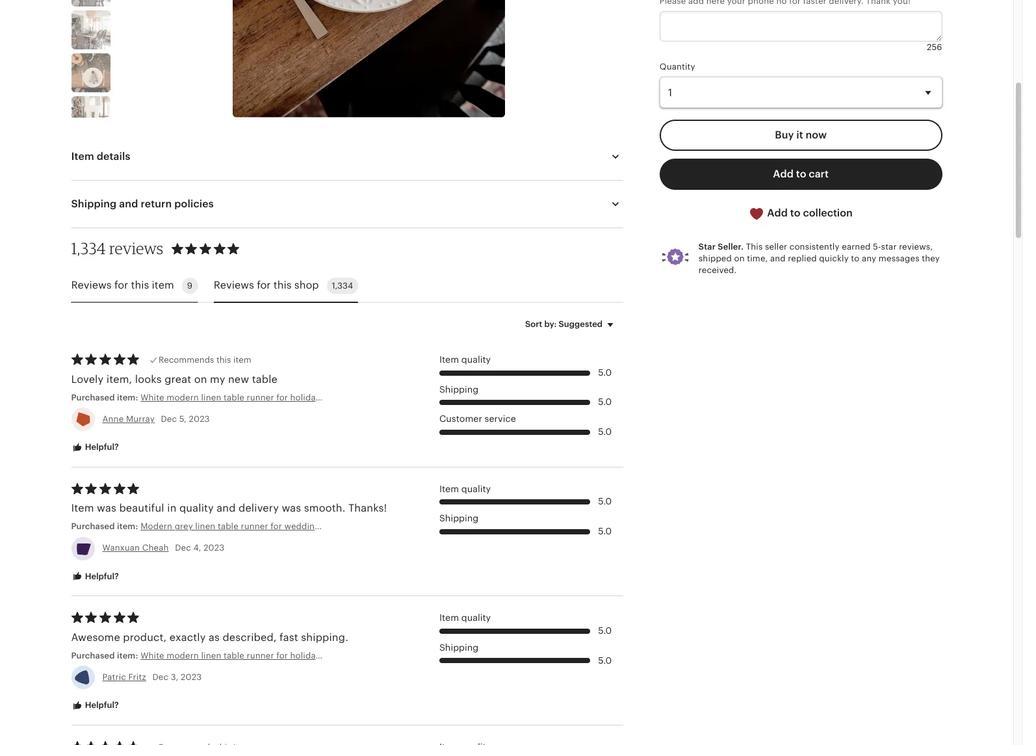 Task type: describe. For each thing, give the bounding box(es) containing it.
item,
[[107, 373, 132, 385]]

helpful? for item
[[83, 571, 119, 581]]

collection
[[804, 207, 853, 219]]

natural linen napkins for holiday christmas dining table. image 9 image
[[71, 96, 110, 135]]

this seller consistently earned 5-star reviews, shipped on time, and replied quickly to any messages they received.
[[699, 242, 941, 275]]

4,
[[193, 543, 201, 553]]

item for item was beautiful in quality and delivery was smooth. thanks!
[[440, 484, 459, 494]]

0 horizontal spatial on
[[194, 373, 207, 385]]

earned
[[842, 242, 871, 252]]

described,
[[223, 631, 277, 644]]

great
[[165, 373, 191, 385]]

1 vertical spatial item
[[233, 355, 252, 365]]

lovely item, looks great on my new table
[[71, 373, 278, 385]]

helpful? for lovely
[[83, 442, 119, 452]]

new
[[228, 373, 249, 385]]

anne
[[102, 414, 124, 424]]

shipping inside dropdown button
[[71, 198, 117, 210]]

item details
[[71, 150, 130, 163]]

natural linen napkins for holiday christmas dining table. image 8 image
[[71, 53, 110, 92]]

table
[[252, 373, 278, 385]]

star
[[699, 242, 716, 252]]

item: for product,
[[117, 651, 138, 661]]

Add your personalization text field
[[660, 11, 943, 42]]

shipping and return policies button
[[60, 189, 636, 220]]

time,
[[748, 254, 768, 264]]

to for collection
[[791, 207, 801, 219]]

and inside dropdown button
[[119, 198, 138, 210]]

reviews for this shop
[[214, 279, 319, 292]]

this for item
[[131, 279, 149, 292]]

by:
[[545, 319, 557, 329]]

fast
[[280, 631, 298, 644]]

helpful? button for lovely
[[61, 436, 129, 460]]

3,
[[171, 673, 179, 682]]

reviews
[[109, 239, 164, 258]]

wanxuan cheah dec 4, 2023
[[102, 543, 225, 553]]

exactly
[[170, 631, 206, 644]]

item: for item,
[[117, 393, 138, 402]]

purchased for item
[[71, 522, 115, 532]]

item quality for lovely item, looks great on my new table
[[440, 354, 491, 365]]

any
[[862, 254, 877, 264]]

service
[[485, 414, 516, 424]]

as
[[209, 631, 220, 644]]

fritz
[[128, 673, 146, 682]]

lovely
[[71, 373, 104, 385]]

anne murray link
[[102, 414, 155, 424]]

1,334 for 1,334 reviews
[[71, 239, 106, 258]]

seller.
[[718, 242, 744, 252]]

reviews for reviews for this shop
[[214, 279, 254, 292]]

tab list containing reviews for this item
[[71, 270, 624, 303]]

recommends
[[159, 355, 214, 365]]

item details button
[[60, 141, 636, 172]]

add to collection
[[765, 207, 853, 219]]

shipping for item was beautiful in quality and delivery was smooth. thanks!
[[440, 513, 479, 524]]

anne murray dec 5, 2023
[[102, 414, 210, 424]]

5 5.0 from the top
[[599, 526, 612, 537]]

wanxuan
[[102, 543, 140, 553]]

5,
[[179, 414, 187, 424]]

9
[[187, 281, 193, 291]]

patric fritz link
[[102, 673, 146, 682]]

cheah
[[142, 543, 169, 553]]

item for lovely item, looks great on my new table
[[440, 354, 459, 365]]

1 was from the left
[[97, 502, 116, 515]]

shop
[[295, 279, 319, 292]]

4 5.0 from the top
[[599, 497, 612, 507]]

sort by: suggested
[[526, 319, 603, 329]]

awesome product, exactly as described, fast shipping.
[[71, 631, 349, 644]]

recommends this item
[[159, 355, 252, 365]]

product,
[[123, 631, 167, 644]]

sort
[[526, 319, 543, 329]]

natural linen napkins for holiday christmas dining table. image 7 image
[[71, 11, 110, 50]]

item was beautiful in quality and delivery was smooth. thanks!
[[71, 502, 387, 515]]

return
[[141, 198, 172, 210]]

purchased item: for item
[[71, 522, 141, 532]]

shipping and return policies
[[71, 198, 214, 210]]

awesome
[[71, 631, 120, 644]]

seller
[[766, 242, 788, 252]]

suggested
[[559, 319, 603, 329]]

shipped
[[699, 254, 732, 264]]

and inside this seller consistently earned 5-star reviews, shipped on time, and replied quickly to any messages they received.
[[771, 254, 786, 264]]

reviews for reviews for this item
[[71, 279, 112, 292]]

quality for lovely item, looks great on my new table
[[462, 354, 491, 365]]

3 5.0 from the top
[[599, 427, 612, 437]]

reviews,
[[900, 242, 934, 252]]

buy
[[776, 129, 794, 141]]

wanxuan cheah link
[[102, 543, 169, 553]]

dec for exactly
[[153, 673, 169, 682]]

shipping for awesome product, exactly as described, fast shipping.
[[440, 642, 479, 653]]

consistently
[[790, 242, 840, 252]]

purchased for lovely
[[71, 393, 115, 402]]

star
[[882, 242, 897, 252]]

dec for beautiful
[[175, 543, 191, 553]]

smooth.
[[304, 502, 346, 515]]

quantity
[[660, 62, 696, 72]]

cart
[[809, 168, 829, 180]]

item quality for item was beautiful in quality and delivery was smooth. thanks!
[[440, 484, 491, 494]]

2023 for on
[[189, 414, 210, 424]]

delivery
[[239, 502, 279, 515]]



Task type: locate. For each thing, give the bounding box(es) containing it.
1,334 left reviews
[[71, 239, 106, 258]]

to
[[797, 168, 807, 180], [791, 207, 801, 219], [852, 254, 860, 264]]

purchased down awesome
[[71, 651, 115, 661]]

1 5.0 from the top
[[599, 367, 612, 378]]

quality for awesome product, exactly as described, fast shipping.
[[462, 613, 491, 623]]

helpful? down patric at bottom left
[[83, 701, 119, 710]]

and
[[119, 198, 138, 210], [771, 254, 786, 264], [217, 502, 236, 515]]

replied
[[789, 254, 817, 264]]

quality for item was beautiful in quality and delivery was smooth. thanks!
[[462, 484, 491, 494]]

was right delivery
[[282, 502, 301, 515]]

helpful? down anne
[[83, 442, 119, 452]]

2 horizontal spatial this
[[274, 279, 292, 292]]

1 vertical spatial purchased item:
[[71, 522, 141, 532]]

for for item
[[114, 279, 128, 292]]

helpful? button
[[61, 436, 129, 460], [61, 565, 129, 589], [61, 694, 129, 718]]

2 purchased from the top
[[71, 522, 115, 532]]

0 vertical spatial helpful?
[[83, 442, 119, 452]]

2 vertical spatial purchased
[[71, 651, 115, 661]]

item quality for awesome product, exactly as described, fast shipping.
[[440, 613, 491, 623]]

0 vertical spatial item quality
[[440, 354, 491, 365]]

helpful? down wanxuan
[[83, 571, 119, 581]]

add inside button
[[774, 168, 794, 180]]

1 purchased item: from the top
[[71, 393, 141, 402]]

item: up the patric fritz link
[[117, 651, 138, 661]]

this
[[131, 279, 149, 292], [274, 279, 292, 292], [217, 355, 231, 365]]

1 vertical spatial 1,334
[[332, 281, 353, 291]]

to down the earned
[[852, 254, 860, 264]]

purchased up wanxuan
[[71, 522, 115, 532]]

0 vertical spatial to
[[797, 168, 807, 180]]

item
[[152, 279, 174, 292], [233, 355, 252, 365]]

natural linen napkins for holiday christmas dining table. image 6 image
[[71, 0, 110, 7]]

this down reviews
[[131, 279, 149, 292]]

add
[[774, 168, 794, 180], [768, 207, 788, 219]]

2023
[[189, 414, 210, 424], [204, 543, 225, 553], [181, 673, 202, 682]]

for down 1,334 reviews
[[114, 279, 128, 292]]

this left shop
[[274, 279, 292, 292]]

0 horizontal spatial 1,334
[[71, 239, 106, 258]]

0 horizontal spatial this
[[131, 279, 149, 292]]

0 vertical spatial item
[[152, 279, 174, 292]]

add to cart
[[774, 168, 829, 180]]

on
[[735, 254, 745, 264], [194, 373, 207, 385]]

2 helpful? from the top
[[83, 571, 119, 581]]

2 horizontal spatial and
[[771, 254, 786, 264]]

add to collection button
[[660, 198, 943, 230]]

1 helpful? from the top
[[83, 442, 119, 452]]

1 horizontal spatial on
[[735, 254, 745, 264]]

2 vertical spatial helpful? button
[[61, 694, 129, 718]]

purchased down lovely
[[71, 393, 115, 402]]

and down seller
[[771, 254, 786, 264]]

was
[[97, 502, 116, 515], [282, 502, 301, 515]]

2 vertical spatial to
[[852, 254, 860, 264]]

1 reviews from the left
[[71, 279, 112, 292]]

beautiful
[[119, 502, 164, 515]]

5-
[[874, 242, 882, 252]]

6 5.0 from the top
[[599, 626, 612, 636]]

1 vertical spatial item quality
[[440, 484, 491, 494]]

add for add to cart
[[774, 168, 794, 180]]

2 5.0 from the top
[[599, 397, 612, 407]]

1,334 reviews
[[71, 239, 164, 258]]

purchased for awesome
[[71, 651, 115, 661]]

quality
[[462, 354, 491, 365], [462, 484, 491, 494], [179, 502, 214, 515], [462, 613, 491, 623]]

to left cart
[[797, 168, 807, 180]]

in
[[167, 502, 177, 515]]

for
[[114, 279, 128, 292], [257, 279, 271, 292]]

add to cart button
[[660, 159, 943, 190]]

helpful? button down patric at bottom left
[[61, 694, 129, 718]]

it
[[797, 129, 804, 141]]

helpful? button for awesome
[[61, 694, 129, 718]]

this up my
[[217, 355, 231, 365]]

reviews right "9"
[[214, 279, 254, 292]]

to inside add to collection button
[[791, 207, 801, 219]]

2 item quality from the top
[[440, 484, 491, 494]]

on inside this seller consistently earned 5-star reviews, shipped on time, and replied quickly to any messages they received.
[[735, 254, 745, 264]]

2 vertical spatial 2023
[[181, 673, 202, 682]]

1 vertical spatial add
[[768, 207, 788, 219]]

purchased item:
[[71, 393, 141, 402], [71, 522, 141, 532], [71, 651, 141, 661]]

1 vertical spatial to
[[791, 207, 801, 219]]

they
[[923, 254, 941, 264]]

purchased
[[71, 393, 115, 402], [71, 522, 115, 532], [71, 651, 115, 661]]

3 helpful? button from the top
[[61, 694, 129, 718]]

1 vertical spatial purchased
[[71, 522, 115, 532]]

buy it now button
[[660, 120, 943, 151]]

sort by: suggested button
[[516, 311, 628, 338]]

0 vertical spatial dec
[[161, 414, 177, 424]]

1 horizontal spatial and
[[217, 502, 236, 515]]

helpful? button for item
[[61, 565, 129, 589]]

3 item quality from the top
[[440, 613, 491, 623]]

shipping
[[71, 198, 117, 210], [440, 384, 479, 395], [440, 513, 479, 524], [440, 642, 479, 653]]

1 helpful? button from the top
[[61, 436, 129, 460]]

0 vertical spatial on
[[735, 254, 745, 264]]

shipping.
[[301, 631, 349, 644]]

0 vertical spatial add
[[774, 168, 794, 180]]

to left collection
[[791, 207, 801, 219]]

item: down item,
[[117, 393, 138, 402]]

1 vertical spatial 2023
[[204, 543, 225, 553]]

dec left 4,
[[175, 543, 191, 553]]

0 vertical spatial purchased item:
[[71, 393, 141, 402]]

dec for looks
[[161, 414, 177, 424]]

looks
[[135, 373, 162, 385]]

messages
[[879, 254, 920, 264]]

2 vertical spatial and
[[217, 502, 236, 515]]

0 vertical spatial helpful? button
[[61, 436, 129, 460]]

1,334 for 1,334
[[332, 281, 353, 291]]

1 vertical spatial helpful? button
[[61, 565, 129, 589]]

2023 right "3,"
[[181, 673, 202, 682]]

1 horizontal spatial item
[[233, 355, 252, 365]]

helpful? button down wanxuan
[[61, 565, 129, 589]]

dec left "3,"
[[153, 673, 169, 682]]

quickly
[[820, 254, 849, 264]]

tab list
[[71, 270, 624, 303]]

0 vertical spatial 2023
[[189, 414, 210, 424]]

3 item: from the top
[[117, 651, 138, 661]]

0 horizontal spatial and
[[119, 198, 138, 210]]

on left my
[[194, 373, 207, 385]]

2 reviews from the left
[[214, 279, 254, 292]]

3 purchased item: from the top
[[71, 651, 141, 661]]

1 horizontal spatial for
[[257, 279, 271, 292]]

purchased item: up wanxuan
[[71, 522, 141, 532]]

7 5.0 from the top
[[599, 655, 612, 666]]

256
[[927, 42, 943, 52]]

item:
[[117, 393, 138, 402], [117, 522, 138, 532], [117, 651, 138, 661]]

patric fritz dec 3, 2023
[[102, 673, 202, 682]]

purchased item: for awesome
[[71, 651, 141, 661]]

to inside this seller consistently earned 5-star reviews, shipped on time, and replied quickly to any messages they received.
[[852, 254, 860, 264]]

1 item: from the top
[[117, 393, 138, 402]]

1 purchased from the top
[[71, 393, 115, 402]]

2023 for described,
[[181, 673, 202, 682]]

add for add to collection
[[768, 207, 788, 219]]

patric
[[102, 673, 126, 682]]

1 vertical spatial on
[[194, 373, 207, 385]]

0 horizontal spatial item
[[152, 279, 174, 292]]

0 vertical spatial 1,334
[[71, 239, 106, 258]]

0 vertical spatial purchased
[[71, 393, 115, 402]]

item up "new"
[[233, 355, 252, 365]]

2 item: from the top
[[117, 522, 138, 532]]

1 for from the left
[[114, 279, 128, 292]]

shipping for lovely item, looks great on my new table
[[440, 384, 479, 395]]

reviews down 1,334 reviews
[[71, 279, 112, 292]]

received.
[[699, 266, 737, 275]]

helpful?
[[83, 442, 119, 452], [83, 571, 119, 581], [83, 701, 119, 710]]

1,334 right shop
[[332, 281, 353, 291]]

buy it now
[[776, 129, 827, 141]]

0 horizontal spatial reviews
[[71, 279, 112, 292]]

2 purchased item: from the top
[[71, 522, 141, 532]]

purchased item: down awesome
[[71, 651, 141, 661]]

0 horizontal spatial for
[[114, 279, 128, 292]]

my
[[210, 373, 225, 385]]

for for shop
[[257, 279, 271, 292]]

2 helpful? button from the top
[[61, 565, 129, 589]]

item left "9"
[[152, 279, 174, 292]]

to for cart
[[797, 168, 807, 180]]

on down seller. on the right top of page
[[735, 254, 745, 264]]

add up seller
[[768, 207, 788, 219]]

1 horizontal spatial this
[[217, 355, 231, 365]]

1 horizontal spatial was
[[282, 502, 301, 515]]

item: up wanxuan
[[117, 522, 138, 532]]

star seller.
[[699, 242, 744, 252]]

1 vertical spatial and
[[771, 254, 786, 264]]

2023 for quality
[[204, 543, 225, 553]]

thanks!
[[349, 502, 387, 515]]

to inside add to cart button
[[797, 168, 807, 180]]

2 vertical spatial item quality
[[440, 613, 491, 623]]

3 purchased from the top
[[71, 651, 115, 661]]

customer service
[[440, 414, 516, 424]]

3 helpful? from the top
[[83, 701, 119, 710]]

1,334
[[71, 239, 106, 258], [332, 281, 353, 291]]

add left cart
[[774, 168, 794, 180]]

0 vertical spatial item:
[[117, 393, 138, 402]]

for left shop
[[257, 279, 271, 292]]

2 vertical spatial purchased item:
[[71, 651, 141, 661]]

1 horizontal spatial 1,334
[[332, 281, 353, 291]]

2 vertical spatial dec
[[153, 673, 169, 682]]

purchased item: up anne
[[71, 393, 141, 402]]

2 vertical spatial helpful?
[[83, 701, 119, 710]]

2 vertical spatial item:
[[117, 651, 138, 661]]

2 for from the left
[[257, 279, 271, 292]]

1 vertical spatial item:
[[117, 522, 138, 532]]

helpful? for awesome
[[83, 701, 119, 710]]

policies
[[175, 198, 214, 210]]

and left delivery
[[217, 502, 236, 515]]

add inside button
[[768, 207, 788, 219]]

customer
[[440, 414, 483, 424]]

5.0
[[599, 367, 612, 378], [599, 397, 612, 407], [599, 427, 612, 437], [599, 497, 612, 507], [599, 526, 612, 537], [599, 626, 612, 636], [599, 655, 612, 666]]

item
[[71, 150, 94, 163], [440, 354, 459, 365], [440, 484, 459, 494], [71, 502, 94, 515], [440, 613, 459, 623]]

0 horizontal spatial was
[[97, 502, 116, 515]]

item inside item details dropdown button
[[71, 150, 94, 163]]

2023 right 4,
[[204, 543, 225, 553]]

reviews for this item
[[71, 279, 174, 292]]

purchased item: for lovely
[[71, 393, 141, 402]]

1 item quality from the top
[[440, 354, 491, 365]]

dec left 5, on the bottom of the page
[[161, 414, 177, 424]]

1 horizontal spatial reviews
[[214, 279, 254, 292]]

helpful? button down anne
[[61, 436, 129, 460]]

item for awesome product, exactly as described, fast shipping.
[[440, 613, 459, 623]]

2023 right 5, on the bottom of the page
[[189, 414, 210, 424]]

1 vertical spatial dec
[[175, 543, 191, 553]]

0 vertical spatial and
[[119, 198, 138, 210]]

this
[[746, 242, 763, 252]]

2 was from the left
[[282, 502, 301, 515]]

was left beautiful
[[97, 502, 116, 515]]

1 vertical spatial helpful?
[[83, 571, 119, 581]]

now
[[806, 129, 827, 141]]

murray
[[126, 414, 155, 424]]

item: for was
[[117, 522, 138, 532]]

and left return
[[119, 198, 138, 210]]

details
[[97, 150, 130, 163]]

this for shop
[[274, 279, 292, 292]]

dec
[[161, 414, 177, 424], [175, 543, 191, 553], [153, 673, 169, 682]]



Task type: vqa. For each thing, say whether or not it's contained in the screenshot.
the place
no



